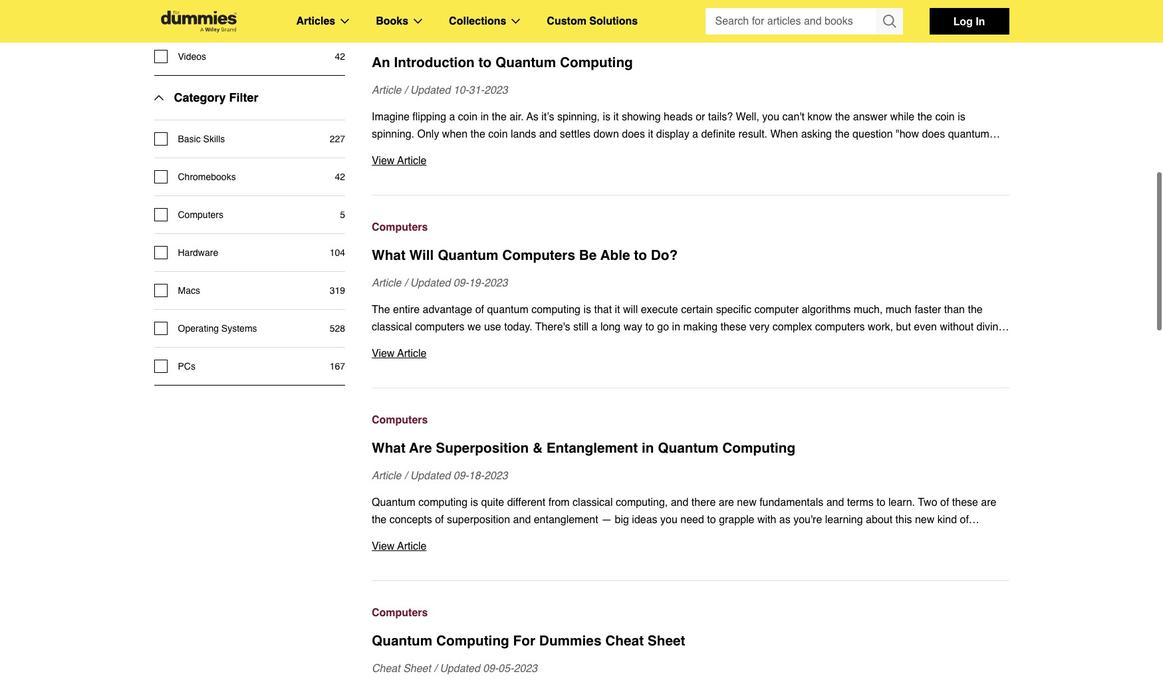 Task type: vqa. For each thing, say whether or not it's contained in the screenshot.


Task type: describe. For each thing, give the bounding box(es) containing it.
basic skills
[[178, 134, 225, 144]]

an introduction to quantum computing link
[[372, 53, 1010, 73]]

view for an introduction to quantum computing
[[372, 155, 395, 167]]

view article for introduction
[[372, 155, 427, 167]]

0 horizontal spatial sheet
[[403, 663, 431, 675]]

view article link for do?
[[372, 345, 1010, 363]]

1 view article link from the top
[[372, 152, 1010, 170]]

what will quantum computers be able to do? link
[[372, 246, 1010, 266]]

what will quantum computers be able to do?
[[372, 248, 678, 264]]

hardware
[[178, 248, 218, 258]]

computers link for what will quantum computers be able to do?
[[372, 219, 1010, 236]]

skills
[[203, 134, 225, 144]]

2023 down for
[[514, 663, 538, 675]]

open collections list image
[[512, 19, 521, 24]]

view article link for computing
[[372, 538, 1010, 556]]

category filter button
[[154, 76, 259, 120]]

macs
[[178, 285, 200, 296]]

2023 for superposition
[[484, 470, 508, 482]]

superposition
[[436, 441, 529, 456]]

computers for computing
[[372, 608, 428, 620]]

10-
[[454, 85, 469, 96]]

article / updated 09-18-2023
[[372, 470, 508, 482]]

2 step from the left
[[212, 13, 231, 24]]

31-
[[469, 85, 484, 96]]

0 vertical spatial computing
[[560, 55, 633, 71]]

5
[[340, 210, 345, 220]]

104
[[330, 248, 345, 258]]

systems
[[221, 323, 257, 334]]

view article for will
[[372, 348, 427, 360]]

1 vertical spatial cheat
[[372, 663, 400, 675]]

article / updated 10-31-2023
[[372, 85, 508, 96]]

introduction
[[394, 55, 475, 71]]

quantum inside what will quantum computers be able to do? link
[[438, 248, 499, 264]]

are
[[409, 441, 432, 456]]

computers link for quantum computing for dummies cheat sheet
[[372, 605, 1010, 622]]

updated left 05-
[[440, 663, 480, 675]]

books
[[376, 15, 409, 27]]

step by step
[[178, 13, 231, 24]]

what are superposition & entanglement in quantum computing link
[[372, 439, 1010, 458]]

167
[[330, 361, 345, 372]]

19-
[[469, 277, 484, 289]]

updated for will
[[410, 277, 451, 289]]

view article for are
[[372, 541, 427, 553]]

chromebooks
[[178, 172, 236, 182]]

able
[[601, 248, 630, 264]]

log in link
[[930, 8, 1010, 35]]

articles
[[296, 15, 336, 27]]

2023 for to
[[484, 85, 508, 96]]

computers for introduction
[[372, 29, 428, 41]]

will
[[410, 248, 434, 264]]

collections
[[449, 15, 507, 27]]

be
[[579, 248, 597, 264]]

operating systems
[[178, 323, 257, 334]]

2023 for quantum
[[484, 277, 508, 289]]

18-
[[469, 470, 484, 482]]

view for what are superposition & entanglement in quantum computing
[[372, 541, 395, 553]]

227
[[330, 134, 345, 144]]

0 vertical spatial to
[[479, 55, 492, 71]]

computers link for what are superposition & entanglement in quantum computing
[[372, 412, 1010, 429]]

open article categories image
[[341, 19, 349, 24]]

open book categories image
[[414, 19, 423, 24]]

solutions
[[590, 15, 638, 27]]

what for what will quantum computers be able to do?
[[372, 248, 406, 264]]

quantum computing for dummies cheat sheet
[[372, 633, 686, 649]]



Task type: locate. For each thing, give the bounding box(es) containing it.
/ for are
[[405, 470, 407, 482]]

05-
[[499, 663, 514, 675]]

42 for 227
[[335, 172, 345, 182]]

1 horizontal spatial step
[[212, 13, 231, 24]]

/
[[405, 85, 407, 96], [405, 277, 407, 289], [405, 470, 407, 482], [434, 663, 437, 675]]

1 vertical spatial 42
[[335, 172, 345, 182]]

what left are
[[372, 441, 406, 456]]

cheat
[[606, 633, 644, 649], [372, 663, 400, 675]]

article
[[372, 85, 402, 96], [398, 155, 427, 167], [372, 277, 402, 289], [398, 348, 427, 360], [372, 470, 402, 482], [398, 541, 427, 553]]

computers link up quantum computing for dummies cheat sheet 'link' on the bottom of page
[[372, 605, 1010, 622]]

by
[[200, 13, 210, 24]]

2 vertical spatial view article link
[[372, 538, 1010, 556]]

2 vertical spatial computing
[[437, 633, 510, 649]]

article / updated 09-19-2023
[[372, 277, 508, 289]]

&
[[533, 441, 543, 456]]

quantum
[[496, 55, 556, 71], [438, 248, 499, 264], [658, 441, 719, 456], [372, 633, 433, 649]]

computers link up what will quantum computers be able to do? link
[[372, 219, 1010, 236]]

videos
[[178, 51, 206, 62]]

filter
[[229, 90, 259, 104]]

updated for are
[[410, 470, 451, 482]]

logo image
[[154, 10, 243, 32]]

custom
[[547, 15, 587, 27]]

for
[[513, 633, 536, 649]]

1 vertical spatial view
[[372, 348, 395, 360]]

1 horizontal spatial to
[[634, 248, 647, 264]]

computers link
[[372, 26, 1010, 43], [372, 219, 1010, 236], [372, 412, 1010, 429], [372, 605, 1010, 622]]

updated for introduction
[[410, 85, 451, 96]]

to
[[479, 55, 492, 71], [634, 248, 647, 264]]

2 what from the top
[[372, 441, 406, 456]]

09- for quantum
[[454, 277, 469, 289]]

42 down open article categories icon
[[335, 51, 345, 62]]

computers link up 'an introduction to quantum computing' link
[[372, 26, 1010, 43]]

3 view from the top
[[372, 541, 395, 553]]

view
[[372, 155, 395, 167], [372, 348, 395, 360], [372, 541, 395, 553]]

to up 31-
[[479, 55, 492, 71]]

0 vertical spatial view article link
[[372, 152, 1010, 170]]

/ for will
[[405, 277, 407, 289]]

what for what are superposition & entanglement in quantum computing
[[372, 441, 406, 456]]

operating
[[178, 323, 219, 334]]

42
[[335, 51, 345, 62], [335, 172, 345, 182]]

1 vertical spatial what
[[372, 441, 406, 456]]

2 horizontal spatial computing
[[723, 441, 796, 456]]

1 view from the top
[[372, 155, 395, 167]]

0 vertical spatial sheet
[[648, 633, 686, 649]]

view article
[[372, 155, 427, 167], [372, 348, 427, 360], [372, 541, 427, 553]]

computing
[[560, 55, 633, 71], [723, 441, 796, 456], [437, 633, 510, 649]]

0 vertical spatial view
[[372, 155, 395, 167]]

4 computers link from the top
[[372, 605, 1010, 622]]

1 vertical spatial computing
[[723, 441, 796, 456]]

319
[[330, 285, 345, 296]]

79
[[335, 13, 345, 24]]

1 horizontal spatial cheat
[[606, 633, 644, 649]]

entanglement
[[547, 441, 638, 456]]

1 what from the top
[[372, 248, 406, 264]]

category
[[174, 90, 226, 104]]

view article link
[[372, 152, 1010, 170], [372, 345, 1010, 363], [372, 538, 1010, 556]]

42 up 5
[[335, 172, 345, 182]]

Search for articles and books text field
[[706, 8, 878, 35]]

1 vertical spatial 09-
[[454, 470, 469, 482]]

an introduction to quantum computing
[[372, 55, 633, 71]]

updated down will
[[410, 277, 451, 289]]

528
[[330, 323, 345, 334]]

1 horizontal spatial computing
[[560, 55, 633, 71]]

2023 down the "superposition"
[[484, 470, 508, 482]]

2 vertical spatial view article
[[372, 541, 427, 553]]

2 view article from the top
[[372, 348, 427, 360]]

2023
[[484, 85, 508, 96], [484, 277, 508, 289], [484, 470, 508, 482], [514, 663, 538, 675]]

dummies
[[540, 633, 602, 649]]

computers for will
[[372, 222, 428, 234]]

3 view article from the top
[[372, 541, 427, 553]]

an
[[372, 55, 390, 71]]

group
[[706, 8, 903, 35]]

do?
[[651, 248, 678, 264]]

quantum inside what are superposition & entanglement in quantum computing link
[[658, 441, 719, 456]]

0 vertical spatial what
[[372, 248, 406, 264]]

custom solutions
[[547, 15, 638, 27]]

3 computers link from the top
[[372, 412, 1010, 429]]

updated down are
[[410, 470, 451, 482]]

cheat sheet / updated 09-05-2023
[[372, 663, 538, 675]]

2 computers link from the top
[[372, 219, 1010, 236]]

step left by on the top
[[178, 13, 197, 24]]

1 vertical spatial to
[[634, 248, 647, 264]]

1 view article from the top
[[372, 155, 427, 167]]

quantum down open collections list icon
[[496, 55, 556, 71]]

09-
[[454, 277, 469, 289], [454, 470, 469, 482], [483, 663, 499, 675]]

09- for superposition
[[454, 470, 469, 482]]

computers link for an introduction to quantum computing
[[372, 26, 1010, 43]]

0 horizontal spatial computing
[[437, 633, 510, 649]]

step right by on the top
[[212, 13, 231, 24]]

computers link up what are superposition & entanglement in quantum computing link
[[372, 412, 1010, 429]]

quantum right in
[[658, 441, 719, 456]]

1 computers link from the top
[[372, 26, 1010, 43]]

in
[[976, 15, 986, 27]]

custom solutions link
[[547, 13, 638, 30]]

updated
[[410, 85, 451, 96], [410, 277, 451, 289], [410, 470, 451, 482], [440, 663, 480, 675]]

view for what will quantum computers be able to do?
[[372, 348, 395, 360]]

updated down introduction
[[410, 85, 451, 96]]

sheet
[[648, 633, 686, 649], [403, 663, 431, 675]]

/ for introduction
[[405, 85, 407, 96]]

log in
[[954, 15, 986, 27]]

cheat inside 'link'
[[606, 633, 644, 649]]

1 vertical spatial sheet
[[403, 663, 431, 675]]

2 vertical spatial view
[[372, 541, 395, 553]]

2 view article link from the top
[[372, 345, 1010, 363]]

0 vertical spatial 42
[[335, 51, 345, 62]]

in
[[642, 441, 654, 456]]

what
[[372, 248, 406, 264], [372, 441, 406, 456]]

2 view from the top
[[372, 348, 395, 360]]

0 vertical spatial view article
[[372, 155, 427, 167]]

0 horizontal spatial cheat
[[372, 663, 400, 675]]

1 horizontal spatial sheet
[[648, 633, 686, 649]]

quantum inside quantum computing for dummies cheat sheet 'link'
[[372, 633, 433, 649]]

computing inside 'link'
[[437, 633, 510, 649]]

what are superposition & entanglement in quantum computing
[[372, 441, 796, 456]]

quantum up 19-
[[438, 248, 499, 264]]

pcs
[[178, 361, 196, 372]]

category filter
[[174, 90, 259, 104]]

3 view article link from the top
[[372, 538, 1010, 556]]

0 horizontal spatial to
[[479, 55, 492, 71]]

2023 down what will quantum computers be able to do?
[[484, 277, 508, 289]]

1 vertical spatial view article link
[[372, 345, 1010, 363]]

what left will
[[372, 248, 406, 264]]

0 vertical spatial 09-
[[454, 277, 469, 289]]

2 42 from the top
[[335, 172, 345, 182]]

log
[[954, 15, 973, 27]]

basic
[[178, 134, 201, 144]]

sheet inside 'link'
[[648, 633, 686, 649]]

42 for 79
[[335, 51, 345, 62]]

2023 down the an introduction to quantum computing on the top of the page
[[484, 85, 508, 96]]

computers for are
[[372, 415, 428, 427]]

0 vertical spatial cheat
[[606, 633, 644, 649]]

quantum inside 'an introduction to quantum computing' link
[[496, 55, 556, 71]]

1 vertical spatial view article
[[372, 348, 427, 360]]

1 42 from the top
[[335, 51, 345, 62]]

step
[[178, 13, 197, 24], [212, 13, 231, 24]]

0 horizontal spatial step
[[178, 13, 197, 24]]

2 vertical spatial 09-
[[483, 663, 499, 675]]

quantum computing for dummies cheat sheet link
[[372, 631, 1010, 651]]

computers
[[372, 29, 428, 41], [178, 210, 224, 220], [372, 222, 428, 234], [503, 248, 576, 264], [372, 415, 428, 427], [372, 608, 428, 620]]

quantum up cheat sheet / updated 09-05-2023
[[372, 633, 433, 649]]

1 step from the left
[[178, 13, 197, 24]]

cookie consent banner dialog
[[0, 639, 1164, 687]]

to left do?
[[634, 248, 647, 264]]



